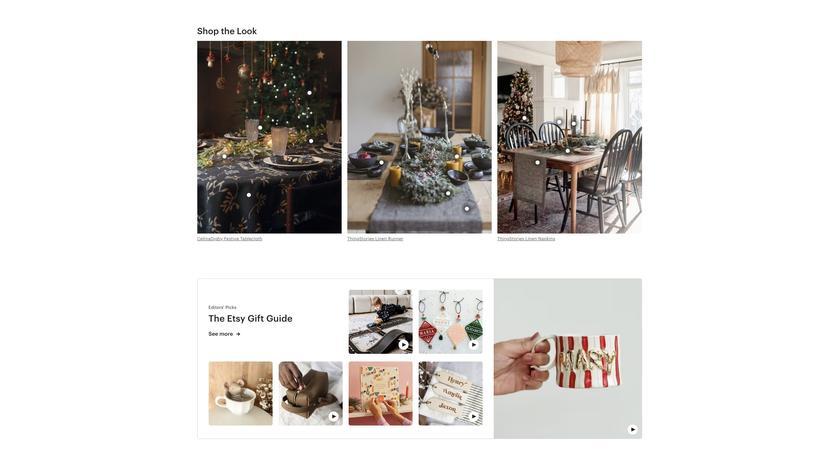 Task type: vqa. For each thing, say whether or not it's contained in the screenshot.
the Napkins
yes



Task type: describe. For each thing, give the bounding box(es) containing it.
linen for napkins
[[526, 236, 537, 241]]

personalised children's activity advent calendar | alternative advent calendar with festive activity ideas for kids | reusable wooden advent image
[[349, 362, 413, 426]]

etsy
[[227, 313, 246, 324]]

linen for runner
[[376, 236, 387, 241]]

thingstories linen napkins link
[[498, 236, 556, 241]]

the etsy gift guide
[[209, 313, 293, 324]]

picks
[[226, 305, 237, 310]]

image containing listing thingstories linen napkins image
[[498, 41, 642, 234]]

name ornament, personalized christmas ornament, custom colorful holiday decor, keepsake ornament, beaded ornament, personalized gift image
[[419, 290, 483, 354]]

personalized groomsmen gift. leather dopp kit. customized leather toiletry bag. monogrammed mens travel toiletry bag. third anniversary gift image
[[279, 362, 343, 426]]

look
[[237, 26, 257, 36]]

celinadigby festive tablecloth
[[197, 236, 262, 241]]

festive
[[224, 236, 239, 241]]

napkins
[[539, 236, 556, 241]]

mini mozza mouse tiny stuffed animal rag doll with grey striped shirt image
[[209, 362, 273, 426]]

see more
[[209, 331, 234, 337]]

the
[[221, 26, 235, 36]]

shop the look
[[197, 26, 257, 36]]

the
[[209, 313, 225, 324]]

tablecloth
[[240, 236, 262, 241]]



Task type: locate. For each thing, give the bounding box(es) containing it.
celinadigby
[[197, 236, 223, 241]]

1 linen from the left
[[376, 236, 387, 241]]

linen
[[376, 236, 387, 241], [526, 236, 537, 241]]

editors' picks
[[209, 305, 237, 310]]

more
[[220, 331, 233, 337]]

celinadigby festive tablecloth link
[[197, 236, 262, 241]]

editors'
[[209, 305, 224, 310]]

2 linen from the left
[[526, 236, 537, 241]]

shop
[[197, 26, 219, 36]]

guide
[[266, 313, 293, 324]]

linen left napkins
[[526, 236, 537, 241]]

0 horizontal spatial thingstories
[[347, 236, 374, 241]]

thingstories linen napkins
[[498, 236, 556, 241]]

0 horizontal spatial linen
[[376, 236, 387, 241]]

1 thingstories from the left
[[347, 236, 374, 241]]

linen left runner
[[376, 236, 387, 241]]

thingstories linen runner
[[347, 236, 404, 241]]

1 horizontal spatial thingstories
[[498, 236, 525, 241]]

see
[[209, 331, 218, 337]]

gift
[[248, 313, 264, 324]]

image containing listing thingstories linen runner image
[[347, 41, 492, 234]]

stocking name tags, stocking tags, christmas gift tags, stocking name tag image
[[419, 362, 483, 426]]

1 horizontal spatial linen
[[526, 236, 537, 241]]

thingstories linen runner link
[[347, 236, 404, 241]]

road track for kids |personalised baby gift | montessori toys 1 year old |2 year old | wooden car track image
[[349, 290, 413, 354]]

thingstories for thingstories linen napkins
[[498, 236, 525, 241]]

2 thingstories from the left
[[498, 236, 525, 241]]

image containing listing celinadigby festive tablecloth image
[[197, 41, 342, 234]]

see more link
[[209, 330, 343, 338]]

thingstories for thingstories linen runner
[[347, 236, 374, 241]]

thingstories
[[347, 236, 374, 241], [498, 236, 525, 241]]

runner
[[388, 236, 404, 241]]



